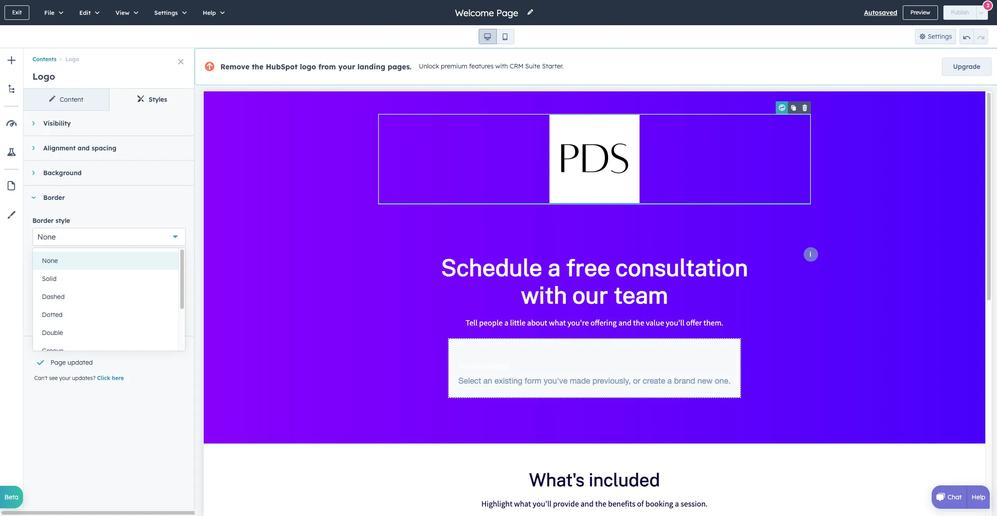 Task type: locate. For each thing, give the bounding box(es) containing it.
0 vertical spatial border
[[43, 194, 65, 202]]

1 vertical spatial border
[[32, 217, 54, 225]]

landing
[[358, 62, 386, 71]]

upgrade link
[[943, 58, 992, 76]]

caret image
[[32, 121, 35, 126], [32, 146, 35, 151], [32, 171, 35, 176], [31, 197, 36, 199]]

corner
[[109, 257, 130, 265]]

thickness
[[32, 257, 63, 265]]

group
[[479, 29, 514, 44], [960, 29, 989, 44], [76, 268, 89, 286], [152, 268, 166, 286]]

settings down preview button
[[928, 32, 953, 41]]

solid button
[[33, 270, 179, 288]]

border button
[[23, 186, 186, 210]]

border for border
[[43, 194, 65, 202]]

none
[[37, 233, 56, 242], [42, 257, 58, 265]]

settings right view button
[[154, 9, 178, 16]]

None field
[[454, 7, 522, 19]]

0 vertical spatial settings button
[[145, 0, 193, 25]]

0 vertical spatial help
[[203, 9, 216, 16]]

settings
[[154, 9, 178, 16], [928, 32, 953, 41]]

logo
[[66, 56, 79, 63], [32, 71, 55, 82]]

corner radius
[[109, 257, 152, 265]]

content link
[[23, 89, 109, 111]]

0px text field
[[32, 268, 90, 286]]

1 horizontal spatial your
[[338, 62, 355, 71]]

caret image inside visibility dropdown button
[[32, 121, 35, 126]]

alignment and spacing
[[43, 144, 116, 152]]

logo right contents button
[[66, 56, 79, 63]]

content
[[60, 96, 83, 104]]

navigation containing contents
[[23, 48, 195, 65]]

caret image inside the alignment and spacing dropdown button
[[32, 146, 35, 151]]

#
[[32, 313, 37, 322]]

tab list
[[23, 89, 195, 111]]

0 horizontal spatial settings
[[154, 9, 178, 16]]

1 vertical spatial your
[[59, 375, 71, 382]]

border color
[[32, 296, 71, 304]]

caret image left visibility
[[32, 121, 35, 126]]

contents button
[[32, 56, 57, 63]]

remove
[[221, 62, 250, 71]]

dashed
[[42, 293, 65, 301]]

1 horizontal spatial settings button
[[916, 29, 957, 44]]

click here button
[[97, 375, 124, 383]]

from
[[319, 62, 336, 71]]

border up dotted
[[32, 296, 54, 304]]

caret image for background
[[32, 171, 35, 176]]

border left style
[[32, 217, 54, 225]]

none up the solid
[[42, 257, 58, 265]]

double
[[42, 329, 63, 337]]

preview button
[[903, 5, 939, 20]]

groove
[[42, 347, 63, 355]]

1 vertical spatial none
[[42, 257, 58, 265]]

color
[[56, 296, 71, 304]]

0 horizontal spatial help
[[203, 9, 216, 16]]

remove the hubspot logo from your landing pages.
[[221, 62, 412, 71]]

1 vertical spatial logo
[[32, 71, 55, 82]]

border
[[43, 194, 65, 202], [32, 217, 54, 225], [32, 296, 54, 304]]

your right from in the left top of the page
[[338, 62, 355, 71]]

alignment
[[43, 144, 76, 152]]

0 vertical spatial your
[[338, 62, 355, 71]]

your right see
[[59, 375, 71, 382]]

close image
[[178, 59, 184, 65]]

edit button
[[70, 0, 106, 25]]

visibility button
[[23, 111, 186, 136]]

exit link
[[5, 5, 29, 20]]

features
[[469, 62, 494, 70]]

none button
[[32, 228, 186, 246]]

settings button
[[145, 0, 193, 25], [916, 29, 957, 44]]

contents
[[32, 56, 57, 63]]

navigation
[[23, 48, 195, 65]]

0 horizontal spatial your
[[59, 375, 71, 382]]

upgrade
[[954, 63, 981, 71]]

updated
[[68, 359, 93, 367]]

view
[[116, 9, 130, 16]]

none down 'border style'
[[37, 233, 56, 242]]

crm
[[510, 62, 524, 70]]

caret image up 'border style'
[[31, 197, 36, 199]]

view button
[[106, 0, 145, 25]]

0 vertical spatial none
[[37, 233, 56, 242]]

caret image for visibility
[[32, 121, 35, 126]]

the
[[252, 62, 264, 71]]

your
[[338, 62, 355, 71], [59, 375, 71, 382]]

list box
[[33, 249, 185, 360]]

2 vertical spatial border
[[32, 296, 54, 304]]

1 horizontal spatial logo
[[66, 56, 79, 63]]

publish button
[[944, 5, 977, 20]]

and
[[78, 144, 90, 152]]

alignment and spacing button
[[23, 136, 186, 161]]

caret image left background
[[32, 171, 35, 176]]

0 vertical spatial logo
[[66, 56, 79, 63]]

logo down contents button
[[32, 71, 55, 82]]

page updated
[[51, 359, 93, 367]]

help
[[203, 9, 216, 16], [972, 494, 986, 502]]

background button
[[23, 161, 186, 185]]

caret image inside background dropdown button
[[32, 171, 35, 176]]

0 vertical spatial settings
[[154, 9, 178, 16]]

border inside dropdown button
[[43, 194, 65, 202]]

unlock premium features with crm suite starter.
[[419, 62, 564, 70]]

1 horizontal spatial settings
[[928, 32, 953, 41]]

tab panel
[[23, 111, 195, 510]]

hubspot
[[266, 62, 298, 71]]

dotted button
[[33, 306, 179, 324]]

help inside help button
[[203, 9, 216, 16]]

0px text field
[[109, 268, 166, 286]]

caret image for border
[[31, 197, 36, 199]]

border up 'border style'
[[43, 194, 65, 202]]

caret image inside border dropdown button
[[31, 197, 36, 199]]

1 vertical spatial help
[[972, 494, 986, 502]]

beta button
[[0, 487, 23, 509]]

caret image left 'alignment'
[[32, 146, 35, 151]]



Task type: vqa. For each thing, say whether or not it's contained in the screenshot.
Chat and email conversations
no



Task type: describe. For each thing, give the bounding box(es) containing it.
autosaved
[[865, 9, 898, 17]]

can't see your updates? click here
[[34, 375, 124, 382]]

0 horizontal spatial logo
[[32, 71, 55, 82]]

2
[[987, 2, 990, 8]]

file button
[[35, 0, 70, 25]]

updates?
[[72, 375, 96, 382]]

styles
[[149, 96, 167, 104]]

solid
[[42, 275, 57, 283]]

see
[[49, 375, 58, 382]]

border for border color
[[32, 296, 54, 304]]

exit
[[12, 9, 22, 16]]

groove button
[[33, 342, 179, 360]]

here
[[112, 375, 124, 382]]

publish group
[[944, 5, 989, 20]]

tab list containing content
[[23, 89, 195, 111]]

logo button
[[57, 56, 79, 63]]

logo inside navigation
[[66, 56, 79, 63]]

0 horizontal spatial settings button
[[145, 0, 193, 25]]

styles link
[[109, 89, 195, 111]]

preview
[[911, 9, 931, 16]]

visibility
[[43, 120, 71, 128]]

suite
[[526, 62, 541, 70]]

click
[[97, 375, 110, 382]]

1 vertical spatial settings button
[[916, 29, 957, 44]]

spacing
[[92, 144, 116, 152]]

beta
[[5, 494, 19, 502]]

your inside tab panel
[[59, 375, 71, 382]]

none inside popup button
[[37, 233, 56, 242]]

1 horizontal spatial help
[[972, 494, 986, 502]]

radius
[[132, 257, 152, 265]]

logo
[[300, 62, 316, 71]]

border style
[[32, 217, 70, 225]]

edit
[[79, 9, 91, 16]]

1 vertical spatial settings
[[928, 32, 953, 41]]

page
[[51, 359, 66, 367]]

with
[[496, 62, 508, 70]]

can't
[[34, 375, 48, 382]]

autosaved button
[[865, 7, 898, 18]]

border for border style
[[32, 217, 54, 225]]

none inside button
[[42, 257, 58, 265]]

list box containing none
[[33, 249, 185, 360]]

style
[[56, 217, 70, 225]]

chat
[[948, 494, 962, 502]]

double button
[[33, 324, 179, 342]]

unlock
[[419, 62, 439, 70]]

starter.
[[542, 62, 564, 70]]

premium
[[441, 62, 468, 70]]

background
[[43, 169, 82, 177]]

none button
[[33, 252, 179, 270]]

dotted
[[42, 311, 63, 319]]

publish
[[952, 9, 970, 16]]

file
[[44, 9, 55, 16]]

page updated status
[[32, 348, 180, 371]]

pages.
[[388, 62, 412, 71]]

help button
[[193, 0, 231, 25]]

tab panel containing none
[[23, 111, 195, 510]]

ffffff text field
[[41, 308, 84, 326]]

dashed button
[[33, 288, 179, 306]]

caret image for alignment and spacing
[[32, 146, 35, 151]]



